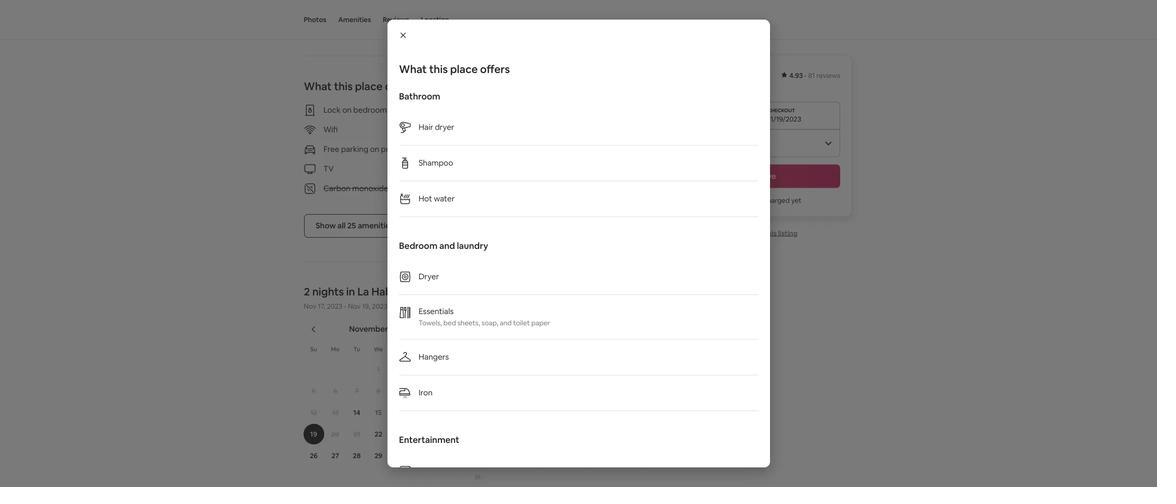 Task type: describe. For each thing, give the bounding box(es) containing it.
2
[[304, 285, 310, 299]]

water
[[434, 194, 455, 204]]

5, tuesday, december 2023. available. select as check-in date. button
[[511, 382, 531, 402]]

location button
[[421, 0, 449, 39]]

amenities
[[358, 221, 394, 231]]

2 vertical spatial this
[[765, 229, 777, 238]]

27
[[332, 452, 339, 461]]

1 13 from the left
[[332, 409, 339, 418]]

be
[[754, 196, 763, 205]]

reserve
[[747, 171, 777, 182]]

4, monday, december 2023. available. select as check-in date. button
[[489, 382, 510, 402]]

lock on bedroom door
[[324, 105, 406, 116]]

su
[[311, 346, 317, 354]]

place for lock on bedroom door
[[355, 80, 383, 93]]

all
[[338, 221, 346, 231]]

20 button
[[325, 425, 346, 445]]

2023 up th
[[390, 325, 408, 335]]

3, sunday, december 2023. available. select as check-in date. button
[[468, 382, 488, 402]]

10 for right 10 button
[[474, 409, 481, 418]]

19,
[[362, 303, 371, 311]]

26 button
[[303, 446, 325, 467]]

8 button
[[368, 382, 389, 402]]

5
[[312, 387, 316, 396]]

fr
[[419, 346, 425, 354]]

photos
[[304, 15, 327, 24]]

1 14 from the left
[[354, 409, 361, 418]]

door
[[389, 105, 406, 116]]

reviews
[[817, 71, 841, 80]]

7 button
[[346, 382, 368, 402]]

1 for 1
[[377, 366, 380, 375]]

21, thursday, december 2023. available. select as check-in date. button
[[554, 425, 575, 445]]

27, wednesday, december 2023. this day is only available for checkout. button
[[532, 446, 553, 467]]

23, saturday, december 2023. available. select as check-in date. button
[[597, 425, 618, 445]]

show
[[316, 221, 336, 231]]

12 for 1st 12 button from the left
[[311, 409, 317, 418]]

parking
[[341, 145, 369, 155]]

22 button
[[368, 425, 389, 445]]

24 button
[[411, 425, 433, 445]]

amenities button
[[338, 0, 371, 39]]

11/19/2023
[[768, 115, 802, 124]]

2 nights in la habana nov 17, 2023 - nov 19, 2023
[[304, 285, 411, 311]]

bedroom and laundry
[[399, 241, 489, 252]]

2023 right the 19,
[[372, 303, 388, 311]]

31
[[474, 474, 481, 483]]

hair
[[419, 122, 434, 133]]

calendar application
[[292, 314, 954, 488]]

towels,
[[419, 319, 442, 328]]

22
[[375, 431, 383, 440]]

and inside essentials towels, bed sheets, soap, and toilet paper
[[500, 319, 512, 328]]

bedroom
[[399, 241, 438, 252]]

1 16 button from the left
[[389, 403, 411, 424]]

mo
[[331, 346, 340, 354]]

this for lock on bedroom door
[[334, 80, 353, 93]]

2 15 button from the left
[[575, 403, 597, 424]]

shared
[[488, 145, 513, 155]]

20, wednesday, december 2023. this day is only available for checkout. button
[[532, 425, 553, 445]]

tv inside what this place offers dialog
[[419, 466, 429, 477]]

double
[[321, 11, 343, 20]]

6
[[333, 387, 338, 396]]

hangers
[[419, 352, 449, 363]]

free parking on premises
[[324, 145, 414, 155]]

0 horizontal spatial on
[[343, 105, 352, 116]]

1 14 button from the left
[[346, 403, 368, 424]]

dryer
[[419, 272, 439, 282]]

-
[[344, 303, 347, 311]]

25, monday, december 2023. unavailable button
[[489, 446, 510, 467]]

9
[[398, 387, 402, 396]]

essentials
[[419, 307, 454, 317]]

1 nov from the left
[[304, 303, 317, 311]]

photos button
[[304, 0, 327, 39]]

26, tuesday, december 2023. available. select as check-in date. button
[[511, 446, 531, 467]]

29, friday, december 2023. unavailable button
[[576, 446, 596, 467]]

17 button
[[411, 403, 433, 424]]

25 inside "button"
[[440, 431, 447, 440]]

6 button
[[325, 382, 346, 402]]

2 16 button from the left
[[597, 403, 618, 424]]

december 2023
[[513, 325, 572, 335]]

th
[[397, 346, 404, 354]]

carbon monoxide alarm
[[324, 184, 411, 194]]

what for bathroom
[[399, 62, 427, 76]]

2 12 button from the left
[[510, 403, 532, 424]]

·
[[805, 71, 807, 80]]

habana
[[372, 285, 411, 299]]

we
[[374, 346, 383, 354]]

paper
[[532, 319, 551, 328]]

7, thursday, december 2023. available. select as check-in date. button
[[554, 382, 575, 402]]

11 button
[[489, 403, 510, 424]]

16 for 1st the 16 button from left
[[397, 409, 404, 418]]

reviews
[[383, 15, 410, 24]]

2 14 from the left
[[561, 409, 568, 418]]

81
[[809, 71, 816, 80]]

free
[[324, 145, 340, 155]]

1 15 button from the left
[[368, 403, 389, 424]]

won't
[[735, 196, 753, 205]]

4.93
[[790, 71, 804, 80]]

15 for 2nd the 15 button from the right
[[375, 409, 382, 418]]

bedroom
[[354, 105, 387, 116]]

reserve button
[[683, 165, 841, 188]]

carbon
[[324, 184, 351, 194]]

reviews button
[[383, 0, 410, 39]]

2 nov from the left
[[348, 303, 361, 311]]

1 12 button from the left
[[303, 403, 325, 424]]

5 button
[[303, 382, 325, 402]]

0 vertical spatial 10 button
[[411, 382, 433, 402]]

20
[[331, 431, 340, 440]]

pool
[[515, 145, 531, 155]]



Task type: vqa. For each thing, say whether or not it's contained in the screenshot.
Bathroom WHAT THIS PLACE OFFERS
yes



Task type: locate. For each thing, give the bounding box(es) containing it.
1 horizontal spatial 15
[[582, 409, 589, 418]]

16 button up 23, saturday, december 2023. available. select as check-in date. button
[[597, 403, 618, 424]]

0 horizontal spatial 16 button
[[389, 403, 411, 424]]

this up the lock
[[334, 80, 353, 93]]

report this listing
[[741, 229, 798, 238]]

bed right double
[[344, 11, 357, 20]]

2 horizontal spatial this
[[765, 229, 777, 238]]

what this place offers for lock on bedroom door
[[304, 80, 415, 93]]

hot water
[[419, 194, 455, 204]]

1 horizontal spatial tv
[[419, 466, 429, 477]]

15 button
[[368, 403, 389, 424], [575, 403, 597, 424]]

12 button
[[303, 403, 325, 424], [510, 403, 532, 424]]

and
[[440, 241, 455, 252], [500, 319, 512, 328]]

8, friday, december 2023. available. select as check-in date. button
[[576, 382, 596, 402]]

25 button
[[433, 425, 454, 445]]

1 vertical spatial bed
[[444, 319, 456, 328]]

1 vertical spatial what
[[304, 80, 332, 93]]

charged
[[764, 196, 790, 205]]

1 inside 1 button
[[377, 366, 380, 375]]

1 horizontal spatial 12 button
[[510, 403, 532, 424]]

10 button left 11
[[467, 403, 489, 424]]

10
[[418, 387, 425, 396], [474, 409, 481, 418]]

1 horizontal spatial 25
[[440, 431, 447, 440]]

17, sunday, december 2023. available. select as check-in date. button
[[468, 425, 488, 445]]

what this place offers for bathroom
[[399, 62, 510, 76]]

10 left 11
[[474, 409, 481, 418]]

in
[[346, 285, 355, 299]]

14 button down 7, thursday, december 2023. available. select as check-in date. button
[[553, 403, 575, 424]]

0 vertical spatial tv
[[324, 164, 334, 174]]

1 vertical spatial offers
[[385, 80, 415, 93]]

14 down 7, thursday, december 2023. available. select as check-in date. button
[[561, 409, 568, 418]]

23 button
[[389, 425, 411, 445]]

15 down 8, friday, december 2023. available. select as check-in date. button
[[582, 409, 589, 418]]

13 button up 20, wednesday, december 2023. this day is only available for checkout. "button"
[[532, 403, 553, 424]]

1 for 1 double bed
[[316, 11, 319, 20]]

1 vertical spatial what this place offers
[[304, 80, 415, 93]]

24, sunday, december 2023. this day is only available for checkout. button
[[468, 446, 488, 467]]

19 button
[[303, 425, 325, 445]]

what this place offers up the bathroom
[[399, 62, 510, 76]]

1 vertical spatial 10
[[474, 409, 481, 418]]

16 left '17'
[[397, 409, 404, 418]]

1 vertical spatial this
[[334, 80, 353, 93]]

what inside dialog
[[399, 62, 427, 76]]

2 13 button from the left
[[532, 403, 553, 424]]

1 horizontal spatial 12
[[518, 409, 524, 418]]

essentials towels, bed sheets, soap, and toilet paper
[[419, 307, 551, 328]]

0 horizontal spatial 10 button
[[411, 382, 433, 402]]

24
[[418, 431, 426, 440]]

16 button
[[389, 403, 411, 424], [597, 403, 618, 424]]

19, tuesday, december 2023. available. select as check-in date. button
[[511, 425, 531, 445]]

1 horizontal spatial offers
[[480, 62, 510, 76]]

this left listing
[[765, 229, 777, 238]]

show all 25 amenities button
[[304, 215, 406, 238]]

1 horizontal spatial this
[[429, 62, 448, 76]]

iron
[[419, 388, 433, 399]]

12 right 11 button
[[518, 409, 524, 418]]

bed for 1
[[344, 11, 357, 20]]

amenities
[[338, 15, 371, 24]]

0 horizontal spatial tv
[[324, 164, 334, 174]]

9, saturday, december 2023. available. select as check-in date. button
[[597, 382, 618, 402]]

25 right "all"
[[348, 221, 356, 231]]

what this place offers up lock on bedroom door
[[304, 80, 415, 93]]

1 16 from the left
[[397, 409, 404, 418]]

sheets,
[[458, 319, 480, 328]]

what
[[399, 62, 427, 76], [304, 80, 332, 93]]

0 horizontal spatial nov
[[304, 303, 317, 311]]

0 vertical spatial on
[[343, 105, 352, 116]]

17
[[419, 409, 425, 418]]

21
[[354, 431, 360, 440]]

on right parking
[[370, 145, 380, 155]]

0 vertical spatial and
[[440, 241, 455, 252]]

28
[[353, 452, 361, 461]]

12 for 1st 12 button from the right
[[518, 409, 524, 418]]

what this place offers
[[399, 62, 510, 76], [304, 80, 415, 93]]

0 horizontal spatial 10
[[418, 387, 425, 396]]

0 vertical spatial place
[[450, 62, 478, 76]]

0 horizontal spatial this
[[334, 80, 353, 93]]

0 horizontal spatial 13 button
[[325, 403, 346, 424]]

2 14 button from the left
[[553, 403, 575, 424]]

on right the lock
[[343, 105, 352, 116]]

1 12 from the left
[[311, 409, 317, 418]]

0 horizontal spatial 1
[[316, 11, 319, 20]]

1 vertical spatial on
[[370, 145, 380, 155]]

wifi
[[324, 125, 338, 135]]

what for lock on bedroom door
[[304, 80, 332, 93]]

0 horizontal spatial and
[[440, 241, 455, 252]]

laundry
[[457, 241, 489, 252]]

1 horizontal spatial on
[[370, 145, 380, 155]]

18 button
[[433, 403, 454, 424]]

13 button up 20 'button'
[[325, 403, 346, 424]]

30, saturday, december 2023. unavailable button
[[597, 446, 618, 467]]

0 vertical spatial what
[[399, 62, 427, 76]]

bed inside essentials towels, bed sheets, soap, and toilet paper
[[444, 319, 456, 328]]

18
[[440, 409, 447, 418]]

dryer
[[435, 122, 455, 133]]

2 13 from the left
[[539, 409, 546, 418]]

13
[[332, 409, 339, 418], [539, 409, 546, 418]]

1 horizontal spatial what
[[399, 62, 427, 76]]

1 down we
[[377, 366, 380, 375]]

0 horizontal spatial 14 button
[[346, 403, 368, 424]]

0 horizontal spatial what
[[304, 80, 332, 93]]

0 vertical spatial offers
[[480, 62, 510, 76]]

and left laundry
[[440, 241, 455, 252]]

shared pool
[[488, 145, 531, 155]]

1 horizontal spatial nov
[[348, 303, 361, 311]]

1 horizontal spatial and
[[500, 319, 512, 328]]

14 up 21 at bottom
[[354, 409, 361, 418]]

location
[[421, 15, 449, 24]]

0 vertical spatial 25
[[348, 221, 356, 231]]

yet
[[792, 196, 802, 205]]

19
[[310, 431, 317, 440]]

what up the lock
[[304, 80, 332, 93]]

november
[[349, 325, 388, 335]]

15 button up 22, friday, december 2023. available. select as check-in date. button
[[575, 403, 597, 424]]

15 button up 22
[[368, 403, 389, 424]]

0 horizontal spatial offers
[[385, 80, 415, 93]]

la
[[358, 285, 369, 299]]

1 horizontal spatial 14 button
[[553, 403, 575, 424]]

17,
[[318, 303, 326, 311]]

0 horizontal spatial bed
[[344, 11, 357, 20]]

0 vertical spatial 1
[[316, 11, 319, 20]]

place for bathroom
[[450, 62, 478, 76]]

monoxide
[[352, 184, 389, 194]]

what up the bathroom
[[399, 62, 427, 76]]

place
[[450, 62, 478, 76], [355, 80, 383, 93]]

12 button up 19, tuesday, december 2023. available. select as check-in date. button
[[510, 403, 532, 424]]

13 up 20, wednesday, december 2023. this day is only available for checkout. "button"
[[539, 409, 546, 418]]

15 down 8
[[375, 409, 382, 418]]

you won't be charged yet
[[722, 196, 802, 205]]

0 horizontal spatial 15
[[375, 409, 382, 418]]

10 button up 17 button
[[411, 382, 433, 402]]

1 vertical spatial 10 button
[[467, 403, 489, 424]]

you
[[722, 196, 734, 205]]

0 horizontal spatial 15 button
[[368, 403, 389, 424]]

tv down entertainment at the bottom
[[419, 466, 429, 477]]

13 up "20"
[[332, 409, 339, 418]]

this for bathroom
[[429, 62, 448, 76]]

2 16 from the left
[[604, 409, 611, 418]]

12 button up the 19 button
[[303, 403, 325, 424]]

offers inside dialog
[[480, 62, 510, 76]]

offers for lock on bedroom door
[[385, 80, 415, 93]]

2 12 from the left
[[518, 409, 524, 418]]

16
[[397, 409, 404, 418], [604, 409, 611, 418]]

1 double bed
[[316, 11, 357, 20]]

2023 left -
[[327, 303, 343, 311]]

28 button
[[346, 446, 368, 467]]

16 for 2nd the 16 button from left
[[604, 409, 611, 418]]

0 horizontal spatial place
[[355, 80, 383, 93]]

0 vertical spatial this
[[429, 62, 448, 76]]

7
[[355, 387, 359, 396]]

1 horizontal spatial bed
[[444, 319, 456, 328]]

1 horizontal spatial 1
[[377, 366, 380, 375]]

what this place offers inside what this place offers dialog
[[399, 62, 510, 76]]

10 right 9 button
[[418, 387, 425, 396]]

1 vertical spatial place
[[355, 80, 383, 93]]

bed
[[344, 11, 357, 20], [444, 319, 456, 328]]

nights
[[313, 285, 344, 299]]

and left toilet
[[500, 319, 512, 328]]

1 13 button from the left
[[325, 403, 346, 424]]

16 button left '17'
[[389, 403, 411, 424]]

0 horizontal spatial 12
[[311, 409, 317, 418]]

15 for second the 15 button from the left
[[582, 409, 589, 418]]

16 up 23, saturday, december 2023. available. select as check-in date. button
[[604, 409, 611, 418]]

6, wednesday, december 2023. available. select as check-in date. button
[[532, 382, 553, 402]]

bed down essentials
[[444, 319, 456, 328]]

0 vertical spatial what this place offers
[[399, 62, 510, 76]]

1 horizontal spatial 16 button
[[597, 403, 618, 424]]

0 vertical spatial 10
[[418, 387, 425, 396]]

lock
[[324, 105, 341, 116]]

1 vertical spatial tv
[[419, 466, 429, 477]]

26
[[310, 452, 318, 461]]

1 vertical spatial and
[[500, 319, 512, 328]]

what this place offers dialog
[[388, 20, 770, 488]]

1 horizontal spatial 10
[[474, 409, 481, 418]]

entertainment
[[399, 435, 460, 446]]

0 horizontal spatial 25
[[348, 221, 356, 231]]

1 15 from the left
[[375, 409, 382, 418]]

11
[[496, 409, 502, 418]]

bathroom
[[399, 91, 441, 102]]

1 horizontal spatial 14
[[561, 409, 568, 418]]

0 horizontal spatial 16
[[397, 409, 404, 418]]

1 horizontal spatial place
[[450, 62, 478, 76]]

nov right -
[[348, 303, 361, 311]]

8
[[377, 387, 381, 396]]

2 15 from the left
[[582, 409, 589, 418]]

2023
[[327, 303, 343, 311], [372, 303, 388, 311], [390, 325, 408, 335], [554, 325, 572, 335]]

on
[[343, 105, 352, 116], [370, 145, 380, 155]]

25 right 24 button
[[440, 431, 447, 440]]

28, thursday, december 2023. unavailable button
[[554, 446, 575, 467]]

1 horizontal spatial 13 button
[[532, 403, 553, 424]]

25 inside button
[[348, 221, 356, 231]]

show all 25 amenities
[[316, 221, 394, 231]]

bed for essentials
[[444, 319, 456, 328]]

this inside dialog
[[429, 62, 448, 76]]

1 horizontal spatial 13
[[539, 409, 546, 418]]

11/19/2023 button
[[683, 102, 841, 130]]

december
[[513, 325, 552, 335]]

0 vertical spatial bed
[[344, 11, 357, 20]]

21 button
[[346, 425, 368, 445]]

nov
[[304, 303, 317, 311], [348, 303, 361, 311]]

1 horizontal spatial 16
[[604, 409, 611, 418]]

nov left 17,
[[304, 303, 317, 311]]

12 up 19
[[311, 409, 317, 418]]

4.93 · 81 reviews
[[790, 71, 841, 80]]

23
[[396, 431, 404, 440]]

tu
[[354, 346, 360, 354]]

offers for bathroom
[[480, 62, 510, 76]]

place inside what this place offers dialog
[[450, 62, 478, 76]]

1 left double
[[316, 11, 319, 20]]

14 button up 21 button
[[346, 403, 368, 424]]

10 for the top 10 button
[[418, 387, 425, 396]]

1 horizontal spatial 10 button
[[467, 403, 489, 424]]

9 button
[[389, 382, 411, 402]]

0 horizontal spatial 13
[[332, 409, 339, 418]]

this up the bathroom
[[429, 62, 448, 76]]

15
[[375, 409, 382, 418], [582, 409, 589, 418]]

29 button
[[368, 446, 389, 467]]

22, friday, december 2023. available. select as check-in date. button
[[576, 425, 596, 445]]

0 horizontal spatial 12 button
[[303, 403, 325, 424]]

2023 right paper
[[554, 325, 572, 335]]

1 horizontal spatial 15 button
[[575, 403, 597, 424]]

1 vertical spatial 1
[[377, 366, 380, 375]]

29
[[375, 452, 383, 461]]

0 horizontal spatial 14
[[354, 409, 361, 418]]

tv down the "free"
[[324, 164, 334, 174]]

shampoo
[[419, 158, 453, 168]]

alarm
[[390, 184, 411, 194]]

1
[[316, 11, 319, 20], [377, 366, 380, 375]]

18, monday, december 2023. available. select as check-in date. button
[[489, 425, 510, 445]]

1 vertical spatial 25
[[440, 431, 447, 440]]



